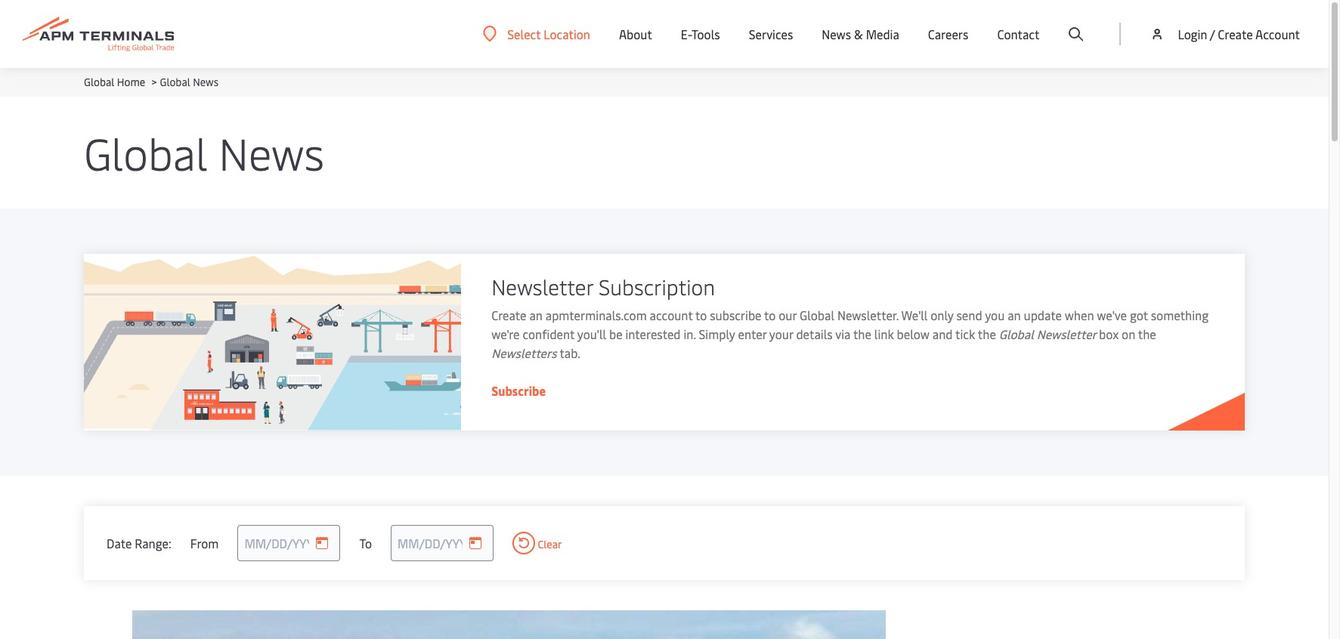 Task type: describe. For each thing, give the bounding box(es) containing it.
container terminal illustration image
[[84, 254, 461, 431]]

below
[[897, 326, 930, 342]]

clear button
[[513, 532, 562, 555]]

global news
[[84, 122, 324, 182]]

update
[[1024, 307, 1062, 324]]

create an apmterminals.com account to subscribe to our global newsletter. we'll only send you an update when we've got something we're confident you'll be interested in. simply enter your details via the link below and tick the
[[492, 307, 1209, 342]]

the inside global newsletter box on the newsletters tab.
[[1138, 326, 1156, 342]]

1 an from the left
[[529, 307, 543, 324]]

we're
[[492, 326, 520, 342]]

global right > in the left top of the page
[[160, 75, 190, 89]]

subscribe
[[710, 307, 762, 324]]

subscribe
[[492, 383, 546, 399]]

news inside news & media dropdown button
[[822, 26, 851, 42]]

on
[[1122, 326, 1136, 342]]

details
[[796, 326, 833, 342]]

range:
[[135, 535, 171, 551]]

e-tools button
[[681, 0, 720, 68]]

e-tools
[[681, 26, 720, 42]]

2 to from the left
[[764, 307, 776, 324]]

clear
[[535, 537, 562, 552]]

From text field
[[238, 525, 340, 562]]

media
[[866, 26, 899, 42]]

1 vertical spatial news
[[193, 75, 219, 89]]

date range:
[[107, 535, 171, 551]]

global home link
[[84, 75, 145, 89]]

box
[[1099, 326, 1119, 342]]

about button
[[619, 0, 652, 68]]

2 the from the left
[[978, 326, 996, 342]]

1 the from the left
[[853, 326, 872, 342]]

newsletter subscription
[[492, 272, 715, 301]]

confident
[[523, 326, 575, 342]]

subscription
[[599, 272, 715, 301]]

1 to from the left
[[695, 307, 707, 324]]

newsletters
[[492, 345, 557, 361]]

e-
[[681, 26, 692, 42]]

we'll
[[902, 307, 928, 324]]

your
[[769, 326, 793, 342]]

careers button
[[928, 0, 969, 68]]

news & media
[[822, 26, 899, 42]]

global newsletter box on the newsletters tab.
[[492, 326, 1156, 361]]

global inside create an apmterminals.com account to subscribe to our global newsletter. we'll only send you an update when we've got something we're confident you'll be interested in. simply enter your details via the link below and tick the
[[800, 307, 835, 324]]

to
[[359, 535, 372, 551]]

simply
[[699, 326, 735, 342]]

liberia mhc2 1600 image
[[132, 611, 886, 640]]

home
[[117, 75, 145, 89]]

tools
[[692, 26, 720, 42]]

location
[[544, 25, 590, 42]]

login / create account link
[[1150, 0, 1300, 68]]

0 horizontal spatial newsletter
[[492, 272, 593, 301]]



Task type: locate. For each thing, give the bounding box(es) containing it.
when
[[1065, 307, 1094, 324]]

services
[[749, 26, 793, 42]]

create
[[1218, 26, 1253, 42], [492, 307, 527, 324]]

1 horizontal spatial an
[[1008, 307, 1021, 324]]

create up we're
[[492, 307, 527, 324]]

global inside global newsletter box on the newsletters tab.
[[999, 326, 1034, 342]]

got
[[1130, 307, 1148, 324]]

0 horizontal spatial to
[[695, 307, 707, 324]]

/
[[1210, 26, 1215, 42]]

2 an from the left
[[1008, 307, 1021, 324]]

2 vertical spatial news
[[219, 122, 324, 182]]

tick
[[956, 326, 975, 342]]

via
[[835, 326, 851, 342]]

0 horizontal spatial an
[[529, 307, 543, 324]]

0 vertical spatial news
[[822, 26, 851, 42]]

from
[[190, 535, 219, 551]]

login
[[1178, 26, 1208, 42]]

and
[[933, 326, 953, 342]]

newsletter
[[492, 272, 593, 301], [1037, 326, 1096, 342]]

the right via
[[853, 326, 872, 342]]

contact button
[[997, 0, 1040, 68]]

global for global home > global news
[[84, 75, 114, 89]]

account
[[1256, 26, 1300, 42]]

3 the from the left
[[1138, 326, 1156, 342]]

our
[[779, 307, 797, 324]]

global down you
[[999, 326, 1034, 342]]

create right "/"
[[1218, 26, 1253, 42]]

global left home
[[84, 75, 114, 89]]

login / create account
[[1178, 26, 1300, 42]]

newsletter inside global newsletter box on the newsletters tab.
[[1037, 326, 1096, 342]]

be
[[609, 326, 623, 342]]

1 horizontal spatial create
[[1218, 26, 1253, 42]]

global
[[84, 75, 114, 89], [160, 75, 190, 89], [84, 122, 208, 182], [800, 307, 835, 324], [999, 326, 1034, 342]]

send
[[957, 307, 982, 324]]

services button
[[749, 0, 793, 68]]

link
[[874, 326, 894, 342]]

global for global newsletter box on the newsletters tab.
[[999, 326, 1034, 342]]

to up 'in.'
[[695, 307, 707, 324]]

1 vertical spatial create
[[492, 307, 527, 324]]

global home > global news
[[84, 75, 219, 89]]

0 horizontal spatial the
[[853, 326, 872, 342]]

we've
[[1097, 307, 1127, 324]]

the
[[853, 326, 872, 342], [978, 326, 996, 342], [1138, 326, 1156, 342]]

tab.
[[560, 345, 581, 361]]

an
[[529, 307, 543, 324], [1008, 307, 1021, 324]]

in.
[[684, 326, 696, 342]]

newsletter down when
[[1037, 326, 1096, 342]]

>
[[152, 75, 157, 89]]

create inside create an apmterminals.com account to subscribe to our global newsletter. we'll only send you an update when we've got something we're confident you'll be interested in. simply enter your details via the link below and tick the
[[492, 307, 527, 324]]

date
[[107, 535, 132, 551]]

newsletter up the confident
[[492, 272, 593, 301]]

account
[[650, 307, 693, 324]]

newsletter.
[[838, 307, 899, 324]]

an right you
[[1008, 307, 1021, 324]]

contact
[[997, 26, 1040, 42]]

careers
[[928, 26, 969, 42]]

news & media button
[[822, 0, 899, 68]]

global up 'details'
[[800, 307, 835, 324]]

an up the confident
[[529, 307, 543, 324]]

select location
[[507, 25, 590, 42]]

0 vertical spatial newsletter
[[492, 272, 593, 301]]

1 horizontal spatial newsletter
[[1037, 326, 1096, 342]]

1 vertical spatial newsletter
[[1037, 326, 1096, 342]]

0 vertical spatial create
[[1218, 26, 1253, 42]]

0 horizontal spatial create
[[492, 307, 527, 324]]

something
[[1151, 307, 1209, 324]]

apmterminals.com
[[546, 307, 647, 324]]

select
[[507, 25, 541, 42]]

1 horizontal spatial to
[[764, 307, 776, 324]]

1 horizontal spatial the
[[978, 326, 996, 342]]

about
[[619, 26, 652, 42]]

2 horizontal spatial the
[[1138, 326, 1156, 342]]

you'll
[[577, 326, 606, 342]]

To text field
[[391, 525, 494, 562]]

&
[[854, 26, 863, 42]]

global for global news
[[84, 122, 208, 182]]

news
[[822, 26, 851, 42], [193, 75, 219, 89], [219, 122, 324, 182]]

only
[[931, 307, 954, 324]]

select location button
[[483, 25, 590, 42]]

to left our
[[764, 307, 776, 324]]

to
[[695, 307, 707, 324], [764, 307, 776, 324]]

you
[[985, 307, 1005, 324]]

global down the global home > global news
[[84, 122, 208, 182]]

the down you
[[978, 326, 996, 342]]

the right "on"
[[1138, 326, 1156, 342]]

interested
[[626, 326, 681, 342]]

enter
[[738, 326, 767, 342]]



Task type: vqa. For each thing, say whether or not it's contained in the screenshot.
Newsletter(s)
no



